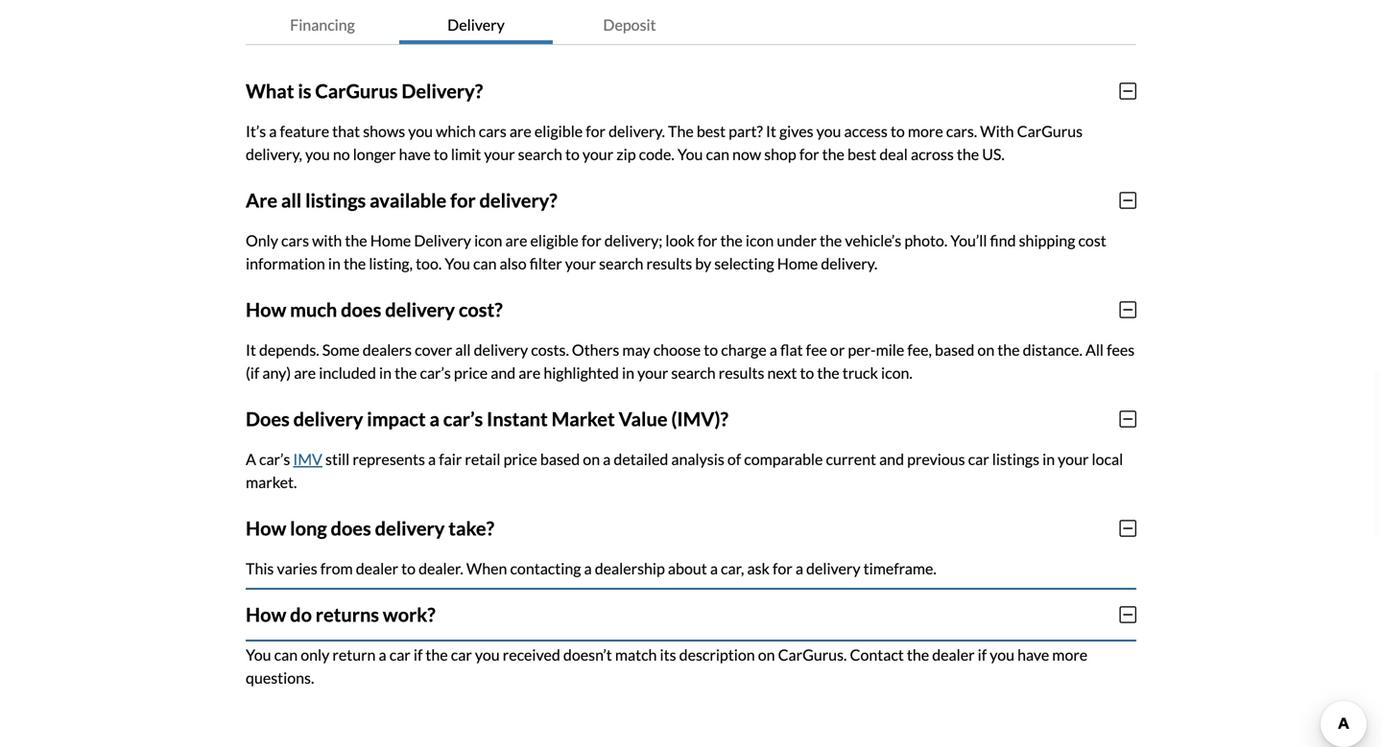 Task type: locate. For each thing, give the bounding box(es) containing it.
you inside it's a feature that shows you which cars are eligible for delivery. the best part? it gives you access to more cars. with cargurus delivery, you no longer have to limit your search to your zip code. you can now shop for the best deal across the us.
[[678, 145, 703, 163]]

0 vertical spatial minus square image
[[1120, 81, 1137, 101]]

1 horizontal spatial search
[[599, 254, 644, 273]]

a right return
[[379, 646, 387, 665]]

search inside "only cars with the home delivery icon are eligible for delivery; look for the icon under the vehicle's photo. you'll find shipping cost information in the listing, too. you can also filter your search results by selecting home delivery."
[[599, 254, 644, 273]]

on inside still represents a fair retail price based on a detailed analysis of comparable current and previous car listings in your local market.
[[583, 450, 600, 469]]

is
[[298, 79, 312, 103]]

delivery up too.
[[414, 231, 471, 250]]

the left 'listing,'
[[344, 254, 366, 273]]

a left fair
[[428, 450, 436, 469]]

delivery inside "only cars with the home delivery icon are eligible for delivery; look for the icon under the vehicle's photo. you'll find shipping cost information in the listing, too. you can also filter your search results by selecting home delivery."
[[414, 231, 471, 250]]

1 horizontal spatial cargurus
[[1017, 122, 1083, 140]]

1 vertical spatial price
[[504, 450, 537, 469]]

you inside "you can only return a car if the car you received doesn't match its description on cargurus. contact the dealer if you have more questions."
[[246, 646, 271, 665]]

timeframe.
[[864, 560, 937, 578]]

1 horizontal spatial cars
[[479, 122, 507, 140]]

for down limit
[[450, 189, 476, 212]]

only
[[301, 646, 330, 665]]

listings
[[305, 189, 366, 212], [993, 450, 1040, 469]]

a left detailed
[[603, 450, 611, 469]]

1 vertical spatial more
[[1053, 646, 1088, 665]]

1 horizontal spatial if
[[978, 646, 987, 665]]

0 vertical spatial how
[[246, 298, 286, 321]]

1 minus square image from the top
[[1120, 81, 1137, 101]]

0 horizontal spatial search
[[518, 145, 562, 163]]

1 vertical spatial dealer
[[932, 646, 975, 665]]

2 horizontal spatial on
[[978, 341, 995, 359]]

results down look
[[647, 254, 692, 273]]

how much does delivery cost? button
[[246, 283, 1137, 337]]

1 vertical spatial eligible
[[530, 231, 579, 250]]

how inside dropdown button
[[246, 604, 286, 627]]

0 horizontal spatial icon
[[474, 231, 503, 250]]

the left "distance."
[[998, 341, 1020, 359]]

1 minus square image from the top
[[1120, 191, 1137, 210]]

0 vertical spatial it
[[766, 122, 777, 140]]

1 vertical spatial it
[[246, 341, 256, 359]]

and
[[491, 364, 516, 382], [879, 450, 904, 469]]

1 horizontal spatial have
[[1018, 646, 1050, 665]]

0 vertical spatial on
[[978, 341, 995, 359]]

the down the dealers
[[395, 364, 417, 382]]

it depends. some dealers cover all delivery costs. others may choose to charge a flat fee or per-mile fee, based on the distance. all fees (if any) are included in the car's price and are highlighted in your search results next to the truck icon.
[[246, 341, 1135, 382]]

how
[[246, 298, 286, 321], [246, 517, 286, 540], [246, 604, 286, 627]]

a right it's
[[269, 122, 277, 140]]

1 vertical spatial can
[[473, 254, 497, 273]]

car's up fair
[[443, 408, 483, 431]]

based inside still represents a fair retail price based on a detailed analysis of comparable current and previous car listings in your local market.
[[540, 450, 580, 469]]

delivery;
[[605, 231, 663, 250]]

0 vertical spatial results
[[647, 254, 692, 273]]

search inside it depends. some dealers cover all delivery costs. others may choose to charge a flat fee or per-mile fee, based on the distance. all fees (if any) are included in the car's price and are highlighted in your search results next to the truck icon.
[[671, 364, 716, 382]]

0 vertical spatial search
[[518, 145, 562, 163]]

1 horizontal spatial dealer
[[932, 646, 975, 665]]

1 horizontal spatial you
[[445, 254, 470, 273]]

0 vertical spatial price
[[454, 364, 488, 382]]

eligible up delivery? at the left top of page
[[535, 122, 583, 140]]

results down charge
[[719, 364, 765, 382]]

0 vertical spatial car's
[[420, 364, 451, 382]]

1 vertical spatial search
[[599, 254, 644, 273]]

market.
[[246, 473, 297, 492]]

1 vertical spatial have
[[1018, 646, 1050, 665]]

can up questions.
[[274, 646, 298, 665]]

look
[[666, 231, 695, 250]]

1 if from the left
[[414, 646, 423, 665]]

price inside it depends. some dealers cover all delivery costs. others may choose to charge a flat fee or per-mile fee, based on the distance. all fees (if any) are included in the car's price and are highlighted in your search results next to the truck icon.
[[454, 364, 488, 382]]

are all listings available for delivery?
[[246, 189, 558, 212]]

you down 'the'
[[678, 145, 703, 163]]

2 vertical spatial how
[[246, 604, 286, 627]]

and inside it depends. some dealers cover all delivery costs. others may choose to charge a flat fee or per-mile fee, based on the distance. all fees (if any) are included in the car's price and are highlighted in your search results next to the truck icon.
[[491, 364, 516, 382]]

0 horizontal spatial listings
[[305, 189, 366, 212]]

1 vertical spatial best
[[848, 145, 877, 163]]

the down cars.
[[957, 145, 979, 163]]

0 horizontal spatial delivery.
[[609, 122, 665, 140]]

0 vertical spatial have
[[399, 145, 431, 163]]

doesn't
[[563, 646, 612, 665]]

on right fee,
[[978, 341, 995, 359]]

0 horizontal spatial results
[[647, 254, 692, 273]]

2 horizontal spatial you
[[678, 145, 703, 163]]

choose
[[654, 341, 701, 359]]

may
[[623, 341, 651, 359]]

cars up information
[[281, 231, 309, 250]]

fees
[[1107, 341, 1135, 359]]

1 horizontal spatial on
[[758, 646, 775, 665]]

fee,
[[908, 341, 932, 359]]

price up does delivery impact a car's instant market value (imv)?
[[454, 364, 488, 382]]

2 horizontal spatial search
[[671, 364, 716, 382]]

0 vertical spatial listings
[[305, 189, 366, 212]]

for inside dropdown button
[[450, 189, 476, 212]]

1 horizontal spatial listings
[[993, 450, 1040, 469]]

listings inside dropdown button
[[305, 189, 366, 212]]

icon up selecting
[[746, 231, 774, 250]]

can inside "only cars with the home delivery icon are eligible for delivery; look for the icon under the vehicle's photo. you'll find shipping cost information in the listing, too. you can also filter your search results by selecting home delivery."
[[473, 254, 497, 273]]

minus square image inside what is cargurus delivery? dropdown button
[[1120, 81, 1137, 101]]

0 horizontal spatial more
[[908, 122, 943, 140]]

the right 'under'
[[820, 231, 842, 250]]

1 horizontal spatial car
[[451, 646, 472, 665]]

1 vertical spatial listings
[[993, 450, 1040, 469]]

1 horizontal spatial delivery.
[[821, 254, 878, 273]]

how for how much does delivery cost?
[[246, 298, 286, 321]]

1 vertical spatial how
[[246, 517, 286, 540]]

1 vertical spatial cargurus
[[1017, 122, 1083, 140]]

cargurus
[[315, 79, 398, 103], [1017, 122, 1083, 140]]

in left local
[[1043, 450, 1055, 469]]

your left local
[[1058, 450, 1089, 469]]

with
[[980, 122, 1014, 140]]

all inside it depends. some dealers cover all delivery costs. others may choose to charge a flat fee or per-mile fee, based on the distance. all fees (if any) are included in the car's price and are highlighted in your search results next to the truck icon.
[[455, 341, 471, 359]]

you up questions.
[[246, 646, 271, 665]]

the right with
[[345, 231, 367, 250]]

on
[[978, 341, 995, 359], [583, 450, 600, 469], [758, 646, 775, 665]]

financing tab
[[246, 6, 399, 44]]

0 horizontal spatial price
[[454, 364, 488, 382]]

search down delivery; in the left of the page
[[599, 254, 644, 273]]

1 horizontal spatial all
[[455, 341, 471, 359]]

listings inside still represents a fair retail price based on a detailed analysis of comparable current and previous car listings in your local market.
[[993, 450, 1040, 469]]

zip
[[617, 145, 636, 163]]

vehicle's
[[845, 231, 902, 250]]

a car's imv
[[246, 450, 323, 469]]

tab list
[[246, 6, 1137, 45]]

1 how from the top
[[246, 298, 286, 321]]

0 horizontal spatial it
[[246, 341, 256, 359]]

1 horizontal spatial and
[[879, 450, 904, 469]]

you right too.
[[445, 254, 470, 273]]

0 horizontal spatial dealer
[[356, 560, 398, 578]]

2 icon from the left
[[746, 231, 774, 250]]

0 horizontal spatial cars
[[281, 231, 309, 250]]

only
[[246, 231, 278, 250]]

per-
[[848, 341, 876, 359]]

the down work?
[[426, 646, 448, 665]]

can left the now
[[706, 145, 730, 163]]

search down choose
[[671, 364, 716, 382]]

0 horizontal spatial best
[[697, 122, 726, 140]]

eligible inside "only cars with the home delivery icon are eligible for delivery; look for the icon under the vehicle's photo. you'll find shipping cost information in the listing, too. you can also filter your search results by selecting home delivery."
[[530, 231, 579, 250]]

listings right previous
[[993, 450, 1040, 469]]

1 horizontal spatial more
[[1053, 646, 1088, 665]]

filter
[[530, 254, 562, 273]]

others
[[572, 341, 620, 359]]

comparable
[[744, 450, 823, 469]]

minus square image inside how do returns work? dropdown button
[[1120, 606, 1137, 625]]

minus square image inside are all listings available for delivery? dropdown button
[[1120, 191, 1137, 210]]

analysis
[[671, 450, 725, 469]]

2 vertical spatial minus square image
[[1120, 606, 1137, 625]]

your inside still represents a fair retail price based on a detailed analysis of comparable current and previous car listings in your local market.
[[1058, 450, 1089, 469]]

1 horizontal spatial based
[[935, 341, 975, 359]]

cars inside "only cars with the home delivery icon are eligible for delivery; look for the icon under the vehicle's photo. you'll find shipping cost information in the listing, too. you can also filter your search results by selecting home delivery."
[[281, 231, 309, 250]]

your right filter
[[565, 254, 596, 273]]

the down the or on the top right
[[817, 364, 840, 382]]

are up also
[[505, 231, 528, 250]]

2 vertical spatial on
[[758, 646, 775, 665]]

cars inside it's a feature that shows you which cars are eligible for delivery. the best part? it gives you access to more cars. with cargurus delivery, you no longer have to limit your search to your zip code. you can now shop for the best deal across the us.
[[479, 122, 507, 140]]

1 vertical spatial does
[[331, 517, 371, 540]]

a left car,
[[710, 560, 718, 578]]

it up '(if'
[[246, 341, 256, 359]]

are
[[246, 189, 278, 212]]

and up instant
[[491, 364, 516, 382]]

for left 'the'
[[586, 122, 606, 140]]

to left charge
[[704, 341, 718, 359]]

0 vertical spatial minus square image
[[1120, 191, 1137, 210]]

of
[[728, 450, 741, 469]]

0 vertical spatial best
[[697, 122, 726, 140]]

and right current
[[879, 450, 904, 469]]

0 horizontal spatial have
[[399, 145, 431, 163]]

when
[[466, 560, 507, 578]]

the
[[822, 145, 845, 163], [957, 145, 979, 163], [345, 231, 367, 250], [721, 231, 743, 250], [820, 231, 842, 250], [344, 254, 366, 273], [998, 341, 1020, 359], [395, 364, 417, 382], [817, 364, 840, 382], [426, 646, 448, 665], [907, 646, 929, 665]]

0 vertical spatial can
[[706, 145, 730, 163]]

does
[[341, 298, 381, 321], [331, 517, 371, 540]]

0 vertical spatial eligible
[[535, 122, 583, 140]]

delivery up the cover
[[385, 298, 455, 321]]

dealer right contact
[[932, 646, 975, 665]]

1 vertical spatial minus square image
[[1120, 300, 1137, 320]]

price right retail
[[504, 450, 537, 469]]

1 vertical spatial car's
[[443, 408, 483, 431]]

how for how long does delivery take?
[[246, 517, 286, 540]]

car's down the cover
[[420, 364, 451, 382]]

how left do
[[246, 604, 286, 627]]

2 if from the left
[[978, 646, 987, 665]]

are right the which
[[510, 122, 532, 140]]

car left received
[[451, 646, 472, 665]]

included
[[319, 364, 376, 382]]

0 vertical spatial and
[[491, 364, 516, 382]]

imv
[[293, 450, 323, 469]]

2 vertical spatial can
[[274, 646, 298, 665]]

on left cargurus.
[[758, 646, 775, 665]]

1 vertical spatial cars
[[281, 231, 309, 250]]

all
[[281, 189, 302, 212], [455, 341, 471, 359]]

you'll
[[951, 231, 987, 250]]

0 vertical spatial cargurus
[[315, 79, 398, 103]]

under
[[777, 231, 817, 250]]

3 how from the top
[[246, 604, 286, 627]]

best down the access
[[848, 145, 877, 163]]

are inside "only cars with the home delivery icon are eligible for delivery; look for the icon under the vehicle's photo. you'll find shipping cost information in the listing, too. you can also filter your search results by selecting home delivery."
[[505, 231, 528, 250]]

price
[[454, 364, 488, 382], [504, 450, 537, 469]]

on down market in the left of the page
[[583, 450, 600, 469]]

1 vertical spatial based
[[540, 450, 580, 469]]

longer
[[353, 145, 396, 163]]

2 vertical spatial minus square image
[[1120, 519, 1137, 538]]

3 minus square image from the top
[[1120, 606, 1137, 625]]

are
[[510, 122, 532, 140], [505, 231, 528, 250], [294, 364, 316, 382], [519, 364, 541, 382]]

1 vertical spatial and
[[879, 450, 904, 469]]

car
[[968, 450, 990, 469], [390, 646, 411, 665], [451, 646, 472, 665]]

all right the cover
[[455, 341, 471, 359]]

2 minus square image from the top
[[1120, 300, 1137, 320]]

0 vertical spatial based
[[935, 341, 975, 359]]

0 horizontal spatial you
[[246, 646, 271, 665]]

1 horizontal spatial best
[[848, 145, 877, 163]]

you
[[678, 145, 703, 163], [445, 254, 470, 273], [246, 646, 271, 665]]

dealer
[[356, 560, 398, 578], [932, 646, 975, 665]]

icon up also
[[474, 231, 503, 250]]

2 vertical spatial you
[[246, 646, 271, 665]]

in down with
[[328, 254, 341, 273]]

your down may at top
[[638, 364, 669, 382]]

0 horizontal spatial based
[[540, 450, 580, 469]]

to
[[891, 122, 905, 140], [434, 145, 448, 163], [565, 145, 580, 163], [704, 341, 718, 359], [800, 364, 814, 382], [401, 560, 416, 578]]

delivery. inside it's a feature that shows you which cars are eligible for delivery. the best part? it gives you access to more cars. with cargurus delivery, you no longer have to limit your search to your zip code. you can now shop for the best deal across the us.
[[609, 122, 665, 140]]

0 vertical spatial cars
[[479, 122, 507, 140]]

delivery. down vehicle's
[[821, 254, 878, 273]]

3 minus square image from the top
[[1120, 519, 1137, 538]]

can inside it's a feature that shows you which cars are eligible for delivery. the best part? it gives you access to more cars. with cargurus delivery, you no longer have to limit your search to your zip code. you can now shop for the best deal across the us.
[[706, 145, 730, 163]]

or
[[830, 341, 845, 359]]

it inside it's a feature that shows you which cars are eligible for delivery. the best part? it gives you access to more cars. with cargurus delivery, you no longer have to limit your search to your zip code. you can now shop for the best deal across the us.
[[766, 122, 777, 140]]

2 how from the top
[[246, 517, 286, 540]]

search
[[518, 145, 562, 163], [599, 254, 644, 273], [671, 364, 716, 382]]

1 horizontal spatial can
[[473, 254, 497, 273]]

listings up with
[[305, 189, 366, 212]]

your left zip
[[583, 145, 614, 163]]

car right previous
[[968, 450, 990, 469]]

minus square image
[[1120, 81, 1137, 101], [1120, 300, 1137, 320], [1120, 606, 1137, 625]]

based down market in the left of the page
[[540, 450, 580, 469]]

delivery.
[[609, 122, 665, 140], [821, 254, 878, 273]]

cargurus inside dropdown button
[[315, 79, 398, 103]]

does delivery impact a car's instant market value (imv)? button
[[246, 392, 1137, 446]]

you inside "only cars with the home delivery icon are eligible for delivery; look for the icon under the vehicle's photo. you'll find shipping cost information in the listing, too. you can also filter your search results by selecting home delivery."
[[445, 254, 470, 273]]

also
[[500, 254, 527, 273]]

0 horizontal spatial and
[[491, 364, 516, 382]]

2 horizontal spatial car
[[968, 450, 990, 469]]

more inside it's a feature that shows you which cars are eligible for delivery. the best part? it gives you access to more cars. with cargurus delivery, you no longer have to limit your search to your zip code. you can now shop for the best deal across the us.
[[908, 122, 943, 140]]

can left also
[[473, 254, 497, 273]]

1 vertical spatial on
[[583, 450, 600, 469]]

1 horizontal spatial it
[[766, 122, 777, 140]]

the
[[668, 122, 694, 140]]

cargurus right with
[[1017, 122, 1083, 140]]

0 vertical spatial delivery.
[[609, 122, 665, 140]]

minus square image for instant
[[1120, 410, 1137, 429]]

minus square image inside how much does delivery cost? dropdown button
[[1120, 300, 1137, 320]]

minus square image
[[1120, 191, 1137, 210], [1120, 410, 1137, 429], [1120, 519, 1137, 538]]

how up depends.
[[246, 298, 286, 321]]

home down 'under'
[[777, 254, 818, 273]]

does up some
[[341, 298, 381, 321]]

dealer inside "you can only return a car if the car you received doesn't match its description on cargurus. contact the dealer if you have more questions."
[[932, 646, 975, 665]]

0 horizontal spatial home
[[370, 231, 411, 250]]

delivery down the cost?
[[474, 341, 528, 359]]

2 minus square image from the top
[[1120, 410, 1137, 429]]

home up 'listing,'
[[370, 231, 411, 250]]

minus square image inside does delivery impact a car's instant market value (imv)? dropdown button
[[1120, 410, 1137, 429]]

delivery up the delivery?
[[448, 15, 505, 34]]

delivery
[[385, 298, 455, 321], [474, 341, 528, 359], [293, 408, 363, 431], [375, 517, 445, 540], [806, 560, 861, 578]]

best right 'the'
[[697, 122, 726, 140]]

delivery,
[[246, 145, 302, 163]]

a right impact
[[430, 408, 440, 431]]

for left delivery; in the left of the page
[[582, 231, 602, 250]]

0 vertical spatial delivery
[[448, 15, 505, 34]]

best
[[697, 122, 726, 140], [848, 145, 877, 163]]

it up the shop
[[766, 122, 777, 140]]

minus square image inside how long does delivery take? dropdown button
[[1120, 519, 1137, 538]]

the up selecting
[[721, 231, 743, 250]]

0 horizontal spatial on
[[583, 450, 600, 469]]

0 horizontal spatial can
[[274, 646, 298, 665]]

1 horizontal spatial results
[[719, 364, 765, 382]]

0 vertical spatial you
[[678, 145, 703, 163]]

with
[[312, 231, 342, 250]]

represents
[[353, 450, 425, 469]]

based right fee,
[[935, 341, 975, 359]]

in inside still represents a fair retail price based on a detailed analysis of comparable current and previous car listings in your local market.
[[1043, 450, 1055, 469]]

cargurus up 'that'
[[315, 79, 398, 103]]

1 vertical spatial home
[[777, 254, 818, 273]]

are inside it's a feature that shows you which cars are eligible for delivery. the best part? it gives you access to more cars. with cargurus delivery, you no longer have to limit your search to your zip code. you can now shop for the best deal across the us.
[[510, 122, 532, 140]]

results inside "only cars with the home delivery icon are eligible for delivery; look for the icon under the vehicle's photo. you'll find shipping cost information in the listing, too. you can also filter your search results by selecting home delivery."
[[647, 254, 692, 273]]

any)
[[262, 364, 291, 382]]

car down work?
[[390, 646, 411, 665]]

1 vertical spatial delivery.
[[821, 254, 878, 273]]

does for long
[[331, 517, 371, 540]]

it
[[766, 122, 777, 140], [246, 341, 256, 359]]

(if
[[246, 364, 259, 382]]

no
[[333, 145, 350, 163]]

more inside "you can only return a car if the car you received doesn't match its description on cargurus. contact the dealer if you have more questions."
[[1053, 646, 1088, 665]]

only cars with the home delivery icon are eligible for delivery; look for the icon under the vehicle's photo. you'll find shipping cost information in the listing, too. you can also filter your search results by selecting home delivery.
[[246, 231, 1107, 273]]

does right long
[[331, 517, 371, 540]]

0 vertical spatial does
[[341, 298, 381, 321]]

photo.
[[905, 231, 948, 250]]

all right are
[[281, 189, 302, 212]]

depends.
[[259, 341, 319, 359]]

to up deal
[[891, 122, 905, 140]]

listing,
[[369, 254, 413, 273]]

1 horizontal spatial price
[[504, 450, 537, 469]]

cost?
[[459, 298, 503, 321]]

cost
[[1079, 231, 1107, 250]]

a left flat
[[770, 341, 778, 359]]

0 vertical spatial all
[[281, 189, 302, 212]]

1 vertical spatial results
[[719, 364, 765, 382]]

delivery up still at bottom
[[293, 408, 363, 431]]

search up delivery? at the left top of page
[[518, 145, 562, 163]]

delivery. up zip
[[609, 122, 665, 140]]

its
[[660, 646, 676, 665]]

0 horizontal spatial all
[[281, 189, 302, 212]]

eligible up filter
[[530, 231, 579, 250]]

in
[[328, 254, 341, 273], [379, 364, 392, 382], [622, 364, 635, 382], [1043, 450, 1055, 469]]

1 vertical spatial you
[[445, 254, 470, 273]]

1 horizontal spatial icon
[[746, 231, 774, 250]]

for
[[586, 122, 606, 140], [800, 145, 820, 163], [450, 189, 476, 212], [582, 231, 602, 250], [698, 231, 718, 250], [773, 560, 793, 578]]



Task type: describe. For each thing, give the bounding box(es) containing it.
in down the dealers
[[379, 364, 392, 382]]

a left dealership
[[584, 560, 592, 578]]

results inside it depends. some dealers cover all delivery costs. others may choose to charge a flat fee or per-mile fee, based on the distance. all fees (if any) are included in the car's price and are highlighted in your search results next to the truck icon.
[[719, 364, 765, 382]]

questions.
[[246, 669, 314, 688]]

code.
[[639, 145, 675, 163]]

a inside dropdown button
[[430, 408, 440, 431]]

which
[[436, 122, 476, 140]]

charge
[[721, 341, 767, 359]]

this varies from dealer to dealer. when contacting a dealership about a car, ask for a delivery timeframe.
[[246, 560, 937, 578]]

available
[[370, 189, 447, 212]]

based inside it depends. some dealers cover all delivery costs. others may choose to charge a flat fee or per-mile fee, based on the distance. all fees (if any) are included in the car's price and are highlighted in your search results next to the truck icon.
[[935, 341, 975, 359]]

are all listings available for delivery? button
[[246, 174, 1137, 227]]

financing
[[290, 15, 355, 34]]

car inside still represents a fair retail price based on a detailed analysis of comparable current and previous car listings in your local market.
[[968, 450, 990, 469]]

description
[[679, 646, 755, 665]]

shipping
[[1019, 231, 1076, 250]]

1 icon from the left
[[474, 231, 503, 250]]

delivery tab
[[399, 6, 553, 44]]

what is cargurus delivery?
[[246, 79, 483, 103]]

are down depends.
[[294, 364, 316, 382]]

about
[[668, 560, 707, 578]]

access
[[844, 122, 888, 140]]

on inside "you can only return a car if the car you received doesn't match its description on cargurus. contact the dealer if you have more questions."
[[758, 646, 775, 665]]

deposit
[[603, 15, 656, 34]]

a
[[246, 450, 256, 469]]

how do returns work?
[[246, 604, 436, 627]]

truck
[[843, 364, 878, 382]]

how much does delivery cost?
[[246, 298, 503, 321]]

received
[[503, 646, 561, 665]]

to left zip
[[565, 145, 580, 163]]

the right contact
[[907, 646, 929, 665]]

in inside "only cars with the home delivery icon are eligible for delivery; look for the icon under the vehicle's photo. you'll find shipping cost information in the listing, too. you can also filter your search results by selecting home delivery."
[[328, 254, 341, 273]]

from
[[320, 560, 353, 578]]

to left limit
[[434, 145, 448, 163]]

too.
[[416, 254, 442, 273]]

0 vertical spatial dealer
[[356, 560, 398, 578]]

minus square image for delivery?
[[1120, 191, 1137, 210]]

your right limit
[[484, 145, 515, 163]]

your inside "only cars with the home delivery icon are eligible for delivery; look for the icon under the vehicle's photo. you'll find shipping cost information in the listing, too. you can also filter your search results by selecting home delivery."
[[565, 254, 596, 273]]

how for how do returns work?
[[246, 604, 286, 627]]

delivery. inside "only cars with the home delivery icon are eligible for delivery; look for the icon under the vehicle's photo. you'll find shipping cost information in the listing, too. you can also filter your search results by selecting home delivery."
[[821, 254, 878, 273]]

gives
[[780, 122, 814, 140]]

market
[[552, 408, 615, 431]]

and inside still represents a fair retail price based on a detailed analysis of comparable current and previous car listings in your local market.
[[879, 450, 904, 469]]

search inside it's a feature that shows you which cars are eligible for delivery. the best part? it gives you access to more cars. with cargurus delivery, you no longer have to limit your search to your zip code. you can now shop for the best deal across the us.
[[518, 145, 562, 163]]

a inside it's a feature that shows you which cars are eligible for delivery. the best part? it gives you access to more cars. with cargurus delivery, you no longer have to limit your search to your zip code. you can now shop for the best deal across the us.
[[269, 122, 277, 140]]

cargurus inside it's a feature that shows you which cars are eligible for delivery. the best part? it gives you access to more cars. with cargurus delivery, you no longer have to limit your search to your zip code. you can now shop for the best deal across the us.
[[1017, 122, 1083, 140]]

minus square image for how much does delivery cost?
[[1120, 300, 1137, 320]]

work?
[[383, 604, 436, 627]]

this
[[246, 560, 274, 578]]

0 horizontal spatial car
[[390, 646, 411, 665]]

by
[[695, 254, 712, 273]]

match
[[615, 646, 657, 665]]

your inside it depends. some dealers cover all delivery costs. others may choose to charge a flat fee or per-mile fee, based on the distance. all fees (if any) are included in the car's price and are highlighted in your search results next to the truck icon.
[[638, 364, 669, 382]]

all inside dropdown button
[[281, 189, 302, 212]]

cargurus.
[[778, 646, 847, 665]]

feature
[[280, 122, 329, 140]]

contacting
[[510, 560, 581, 578]]

across
[[911, 145, 954, 163]]

in down may at top
[[622, 364, 635, 382]]

cover
[[415, 341, 452, 359]]

eligible inside it's a feature that shows you which cars are eligible for delivery. the best part? it gives you access to more cars. with cargurus delivery, you no longer have to limit your search to your zip code. you can now shop for the best deal across the us.
[[535, 122, 583, 140]]

still represents a fair retail price based on a detailed analysis of comparable current and previous car listings in your local market.
[[246, 450, 1123, 492]]

tab list containing financing
[[246, 6, 1137, 45]]

on inside it depends. some dealers cover all delivery costs. others may choose to charge a flat fee or per-mile fee, based on the distance. all fees (if any) are included in the car's price and are highlighted in your search results next to the truck icon.
[[978, 341, 995, 359]]

price inside still represents a fair retail price based on a detailed analysis of comparable current and previous car listings in your local market.
[[504, 450, 537, 469]]

have inside "you can only return a car if the car you received doesn't match its description on cargurus. contact the dealer if you have more questions."
[[1018, 646, 1050, 665]]

how long does delivery take? button
[[246, 502, 1137, 556]]

does for much
[[341, 298, 381, 321]]

can inside "you can only return a car if the car you received doesn't match its description on cargurus. contact the dealer if you have more questions."
[[274, 646, 298, 665]]

have inside it's a feature that shows you which cars are eligible for delivery. the best part? it gives you access to more cars. with cargurus delivery, you no longer have to limit your search to your zip code. you can now shop for the best deal across the us.
[[399, 145, 431, 163]]

local
[[1092, 450, 1123, 469]]

dealer.
[[419, 560, 464, 578]]

what is cargurus delivery? button
[[246, 64, 1137, 118]]

delivery?
[[402, 79, 483, 103]]

previous
[[907, 450, 965, 469]]

dealership
[[595, 560, 665, 578]]

part?
[[729, 122, 763, 140]]

for up by
[[698, 231, 718, 250]]

limit
[[451, 145, 481, 163]]

a inside "you can only return a car if the car you received doesn't match its description on cargurus. contact the dealer if you have more questions."
[[379, 646, 387, 665]]

detailed
[[614, 450, 669, 469]]

does delivery impact a car's instant market value (imv)?
[[246, 408, 729, 431]]

car's inside it depends. some dealers cover all delivery costs. others may choose to charge a flat fee or per-mile fee, based on the distance. all fees (if any) are included in the car's price and are highlighted in your search results next to the truck icon.
[[420, 364, 451, 382]]

0 vertical spatial home
[[370, 231, 411, 250]]

delivery left timeframe.
[[806, 560, 861, 578]]

for down gives
[[800, 145, 820, 163]]

next
[[768, 364, 797, 382]]

a right ask
[[796, 560, 804, 578]]

costs.
[[531, 341, 569, 359]]

selecting
[[715, 254, 774, 273]]

icon.
[[881, 364, 913, 382]]

how do returns work? button
[[246, 588, 1137, 642]]

some
[[322, 341, 360, 359]]

minus square image for how do returns work?
[[1120, 606, 1137, 625]]

long
[[290, 517, 327, 540]]

fee
[[806, 341, 827, 359]]

do
[[290, 604, 312, 627]]

delivery inside tab
[[448, 15, 505, 34]]

a inside it depends. some dealers cover all delivery costs. others may choose to charge a flat fee or per-mile fee, based on the distance. all fees (if any) are included in the car's price and are highlighted in your search results next to the truck icon.
[[770, 341, 778, 359]]

the down the access
[[822, 145, 845, 163]]

find
[[990, 231, 1016, 250]]

varies
[[277, 560, 317, 578]]

you can only return a car if the car you received doesn't match its description on cargurus. contact the dealer if you have more questions.
[[246, 646, 1088, 688]]

delivery up dealer.
[[375, 517, 445, 540]]

2 vertical spatial car's
[[259, 450, 290, 469]]

are down costs.
[[519, 364, 541, 382]]

that
[[332, 122, 360, 140]]

us.
[[982, 145, 1005, 163]]

contact
[[850, 646, 904, 665]]

highlighted
[[544, 364, 619, 382]]

it's
[[246, 122, 266, 140]]

shows
[[363, 122, 405, 140]]

(imv)?
[[671, 408, 729, 431]]

minus square image for what is cargurus delivery?
[[1120, 81, 1137, 101]]

delivery inside dropdown button
[[293, 408, 363, 431]]

much
[[290, 298, 337, 321]]

it inside it depends. some dealers cover all delivery costs. others may choose to charge a flat fee or per-mile fee, based on the distance. all fees (if any) are included in the car's price and are highlighted in your search results next to the truck icon.
[[246, 341, 256, 359]]

for right ask
[[773, 560, 793, 578]]

shop
[[764, 145, 797, 163]]

car's inside dropdown button
[[443, 408, 483, 431]]

to left dealer.
[[401, 560, 416, 578]]

delivery inside it depends. some dealers cover all delivery costs. others may choose to charge a flat fee or per-mile fee, based on the distance. all fees (if any) are included in the car's price and are highlighted in your search results next to the truck icon.
[[474, 341, 528, 359]]

imv link
[[293, 450, 323, 469]]

ask
[[747, 560, 770, 578]]

all
[[1086, 341, 1104, 359]]

deposit tab
[[553, 6, 707, 44]]

flat
[[781, 341, 803, 359]]

to right next
[[800, 364, 814, 382]]

mile
[[876, 341, 905, 359]]

what
[[246, 79, 294, 103]]



Task type: vqa. For each thing, say whether or not it's contained in the screenshot.
CarGurus in It's a feature that shows you which cars are eligible for delivery. The best part? It gives you access to more cars. With CarGurus delivery, you no longer have to limit your search to your zip code. You can now shop for the best deal across the US.
yes



